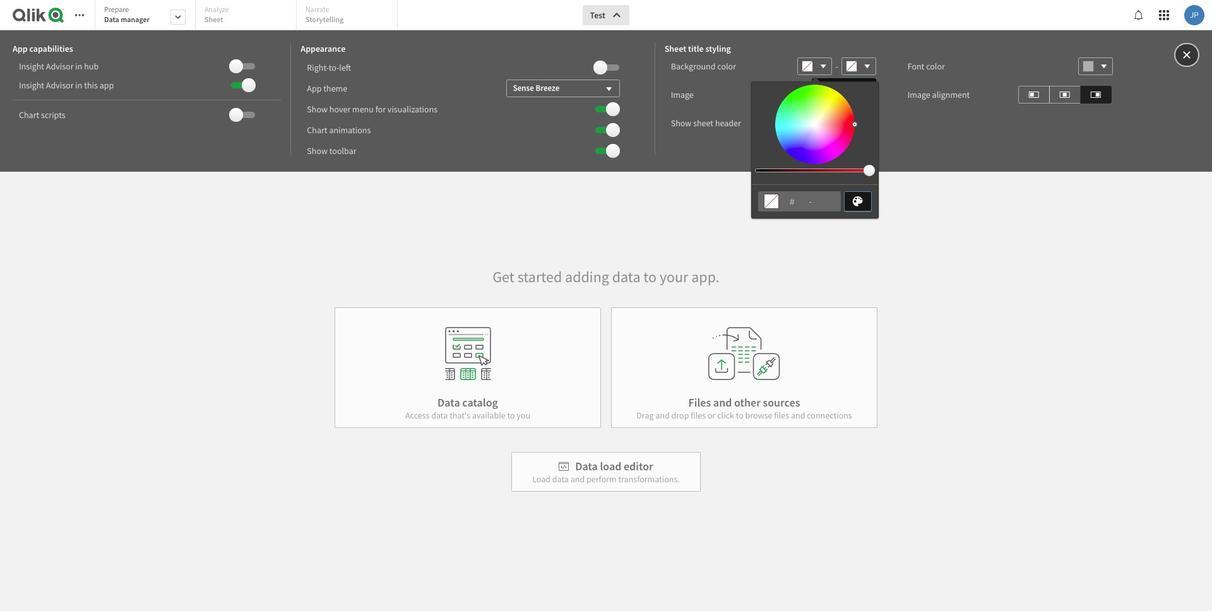 Task type: locate. For each thing, give the bounding box(es) containing it.
animations
[[329, 124, 371, 135]]

data inside data catalog access data that's available to you
[[438, 395, 460, 410]]

browse
[[746, 410, 773, 421]]

1 vertical spatial advisor
[[46, 80, 74, 91]]

advisor for this
[[46, 80, 74, 91]]

2 vertical spatial data
[[575, 459, 598, 474]]

0 horizontal spatial app
[[13, 43, 28, 54]]

sources
[[763, 395, 800, 410]]

align left image
[[1029, 87, 1039, 102]]

2 files from the left
[[774, 410, 789, 421]]

1 vertical spatial data
[[438, 395, 460, 410]]

align right image
[[1091, 87, 1101, 102]]

image alignment
[[908, 89, 970, 100]]

image for image
[[671, 89, 694, 100]]

image down background
[[671, 89, 694, 100]]

insight down app capabilities
[[19, 61, 44, 72]]

right-to-left
[[307, 62, 351, 73]]

scripts
[[41, 109, 65, 121]]

breeze
[[536, 82, 560, 93]]

advisor down capabilities
[[46, 61, 74, 72]]

1 vertical spatial in
[[75, 80, 82, 91]]

in for hub
[[75, 61, 82, 72]]

perform
[[587, 474, 617, 485]]

files left or
[[691, 410, 706, 421]]

right-
[[307, 62, 329, 73]]

prepare data manager
[[104, 4, 150, 24]]

data inside prepare data manager
[[104, 15, 119, 24]]

in for this
[[75, 80, 82, 91]]

capabilities
[[29, 43, 73, 54]]

in left hub
[[75, 61, 82, 72]]

and right files
[[713, 395, 732, 410]]

2 vertical spatial show
[[307, 145, 328, 156]]

1 horizontal spatial image
[[908, 89, 931, 100]]

app left capabilities
[[13, 43, 28, 54]]

menu
[[352, 103, 374, 115]]

sense
[[513, 82, 534, 93]]

0 vertical spatial app
[[13, 43, 28, 54]]

connections
[[807, 410, 852, 421]]

in
[[75, 61, 82, 72], [75, 80, 82, 91]]

1 vertical spatial show
[[671, 117, 692, 129]]

1 horizontal spatial color
[[926, 61, 945, 72]]

0 vertical spatial chart
[[19, 109, 39, 121]]

title
[[688, 43, 704, 54]]

0 vertical spatial show
[[307, 103, 328, 115]]

color for font color
[[926, 61, 945, 72]]

font
[[908, 61, 925, 72]]

started
[[518, 267, 562, 287]]

1 vertical spatial data
[[431, 410, 448, 421]]

insight advisor in this app
[[19, 80, 114, 91]]

show for show toolbar
[[307, 145, 328, 156]]

show left sheet
[[671, 117, 692, 129]]

hover
[[329, 103, 351, 115]]

load
[[600, 459, 622, 474]]

None field
[[758, 191, 841, 212]]

drop
[[672, 410, 689, 421]]

app
[[13, 43, 28, 54], [307, 82, 322, 94]]

to
[[644, 267, 657, 287], [507, 410, 515, 421], [736, 410, 744, 421]]

chart
[[19, 109, 39, 121], [307, 124, 327, 135]]

1 vertical spatial chart
[[307, 124, 327, 135]]

image for image alignment
[[908, 89, 931, 100]]

1 vertical spatial app
[[307, 82, 322, 94]]

toolbar
[[0, 0, 1212, 172]]

to left you
[[507, 410, 515, 421]]

data inside data catalog access data that's available to you
[[431, 410, 448, 421]]

editor
[[624, 459, 653, 474]]

insight
[[19, 61, 44, 72], [19, 80, 44, 91]]

color right font
[[926, 61, 945, 72]]

in left this
[[75, 80, 82, 91]]

data right adding at the top of the page
[[612, 267, 641, 287]]

0 horizontal spatial data
[[104, 15, 119, 24]]

0 vertical spatial insight
[[19, 61, 44, 72]]

data down prepare
[[104, 15, 119, 24]]

show for show sheet header
[[671, 117, 692, 129]]

app
[[100, 80, 114, 91]]

1 color from the left
[[718, 61, 736, 72]]

1 horizontal spatial data
[[552, 474, 569, 485]]

or
[[708, 410, 716, 421]]

insight up chart scripts
[[19, 80, 44, 91]]

theme
[[323, 82, 347, 94]]

2 horizontal spatial data
[[612, 267, 641, 287]]

data
[[612, 267, 641, 287], [431, 410, 448, 421], [552, 474, 569, 485]]

show
[[307, 103, 328, 115], [671, 117, 692, 129], [307, 145, 328, 156]]

1 horizontal spatial files
[[774, 410, 789, 421]]

1 horizontal spatial to
[[644, 267, 657, 287]]

0 horizontal spatial chart
[[19, 109, 39, 121]]

show hover menu for visualizations
[[307, 103, 438, 115]]

0 vertical spatial advisor
[[46, 61, 74, 72]]

for
[[376, 103, 386, 115]]

chart for chart scripts
[[19, 109, 39, 121]]

0 horizontal spatial files
[[691, 410, 706, 421]]

chart left scripts
[[19, 109, 39, 121]]

1 horizontal spatial data
[[438, 395, 460, 410]]

0 vertical spatial data
[[104, 15, 119, 24]]

2 advisor from the top
[[46, 80, 74, 91]]

sheet title styling
[[665, 43, 731, 54]]

data left that's
[[431, 410, 448, 421]]

2 image from the left
[[908, 89, 931, 100]]

2 horizontal spatial to
[[736, 410, 744, 421]]

advisor
[[46, 61, 74, 72], [46, 80, 74, 91]]

adding
[[565, 267, 609, 287]]

0 vertical spatial data
[[612, 267, 641, 287]]

2 horizontal spatial data
[[575, 459, 598, 474]]

2 in from the top
[[75, 80, 82, 91]]

chart up the show toolbar
[[307, 124, 327, 135]]

1 horizontal spatial chart
[[307, 124, 327, 135]]

james peterson image
[[1185, 5, 1205, 25]]

click
[[717, 410, 734, 421]]

data for that's
[[431, 410, 448, 421]]

data
[[104, 15, 119, 24], [438, 395, 460, 410], [575, 459, 598, 474]]

show left hover on the top left of the page
[[307, 103, 328, 115]]

0 horizontal spatial to
[[507, 410, 515, 421]]

files
[[691, 410, 706, 421], [774, 410, 789, 421]]

1 advisor from the top
[[46, 61, 74, 72]]

1 horizontal spatial app
[[307, 82, 322, 94]]

app left theme
[[307, 82, 322, 94]]

other
[[734, 395, 761, 410]]

0 horizontal spatial color
[[718, 61, 736, 72]]

app.
[[692, 267, 720, 287]]

show sheet header
[[671, 117, 741, 129]]

data for to
[[612, 267, 641, 287]]

0 vertical spatial in
[[75, 61, 82, 72]]

none field inside get started adding data to your app. application
[[758, 191, 841, 212]]

image down font
[[908, 89, 931, 100]]

1 insight from the top
[[19, 61, 44, 72]]

image
[[671, 89, 694, 100], [908, 89, 931, 100]]

alignment
[[932, 89, 970, 100]]

1 image from the left
[[671, 89, 694, 100]]

data catalog access data that's available to you
[[405, 395, 530, 421]]

background color
[[671, 61, 736, 72]]

data left catalog
[[438, 395, 460, 410]]

data left 'load' at the bottom of page
[[575, 459, 598, 474]]

get
[[493, 267, 515, 287]]

2 insight from the top
[[19, 80, 44, 91]]

files right browse
[[774, 410, 789, 421]]

available
[[472, 410, 506, 421]]

show left toolbar
[[307, 145, 328, 156]]

and
[[713, 395, 732, 410], [656, 410, 670, 421], [791, 410, 805, 421], [571, 474, 585, 485]]

1 vertical spatial insight
[[19, 80, 44, 91]]

data right load
[[552, 474, 569, 485]]

2 color from the left
[[926, 61, 945, 72]]

to left your
[[644, 267, 657, 287]]

0 horizontal spatial image
[[671, 89, 694, 100]]

app capabilities
[[13, 43, 73, 54]]

1 in from the top
[[75, 61, 82, 72]]

0 horizontal spatial data
[[431, 410, 448, 421]]

to right click
[[736, 410, 744, 421]]

get started adding data to your app. application
[[0, 0, 1212, 611]]

color for background color
[[718, 61, 736, 72]]

color down styling
[[718, 61, 736, 72]]

advisor down insight advisor in hub
[[46, 80, 74, 91]]

color
[[718, 61, 736, 72], [926, 61, 945, 72]]



Task type: describe. For each thing, give the bounding box(es) containing it.
sense breeze button
[[506, 79, 620, 97]]

data for data catalog access data that's available to you
[[438, 395, 460, 410]]

data for data load editor
[[575, 459, 598, 474]]

show toolbar
[[307, 145, 356, 156]]

visualizations
[[388, 103, 438, 115]]

chart animations
[[307, 124, 371, 135]]

chart for chart animations
[[307, 124, 327, 135]]

get started adding data to your app.
[[493, 267, 720, 287]]

font color
[[908, 61, 945, 72]]

-
[[836, 61, 838, 72]]

load
[[532, 474, 551, 485]]

that's
[[450, 410, 471, 421]]

load data and perform transformations.
[[532, 474, 680, 485]]

you
[[517, 410, 530, 421]]

and right drag
[[656, 410, 670, 421]]

sheet
[[665, 43, 687, 54]]

catalog
[[462, 395, 498, 410]]

insight for insight advisor in hub
[[19, 61, 44, 72]]

prepare
[[104, 4, 129, 14]]

align center image
[[1060, 87, 1070, 102]]

files and other sources drag and drop files or click to browse files and connections
[[637, 395, 852, 421]]

insight for insight advisor in this app
[[19, 80, 44, 91]]

files
[[689, 395, 711, 410]]

#
[[790, 195, 795, 208]]

to inside data catalog access data that's available to you
[[507, 410, 515, 421]]

insight advisor in hub
[[19, 61, 99, 72]]

toolbar containing test
[[0, 0, 1212, 172]]

test button
[[583, 5, 630, 25]]

data load editor
[[575, 459, 653, 474]]

advisor for hub
[[46, 61, 74, 72]]

left
[[339, 62, 351, 73]]

hub
[[84, 61, 99, 72]]

1 files from the left
[[691, 410, 706, 421]]

select image image
[[838, 87, 849, 102]]

test
[[590, 9, 606, 21]]

to-
[[329, 62, 339, 73]]

and left connections
[[791, 410, 805, 421]]

appearance
[[301, 43, 346, 54]]

app for app capabilities
[[13, 43, 28, 54]]

close app options image
[[1181, 47, 1193, 63]]

header
[[715, 117, 741, 129]]

show for show hover menu for visualizations
[[307, 103, 328, 115]]

transformations.
[[618, 474, 680, 485]]

to inside files and other sources drag and drop files or click to browse files and connections
[[736, 410, 744, 421]]

hide options image
[[852, 192, 864, 211]]

your
[[660, 267, 689, 287]]

app for app theme
[[307, 82, 322, 94]]

and left the perform
[[571, 474, 585, 485]]

chart scripts
[[19, 109, 65, 121]]

sheet
[[693, 117, 714, 129]]

background
[[671, 61, 716, 72]]

toolbar
[[329, 145, 356, 156]]

styling
[[706, 43, 731, 54]]

app theme
[[307, 82, 347, 94]]

drag
[[637, 410, 654, 421]]

this
[[84, 80, 98, 91]]

access
[[405, 410, 430, 421]]

manager
[[121, 15, 150, 24]]

2 vertical spatial data
[[552, 474, 569, 485]]

sense breeze
[[513, 82, 560, 93]]



Task type: vqa. For each thing, say whether or not it's contained in the screenshot.
THE ALIGNMENT
yes



